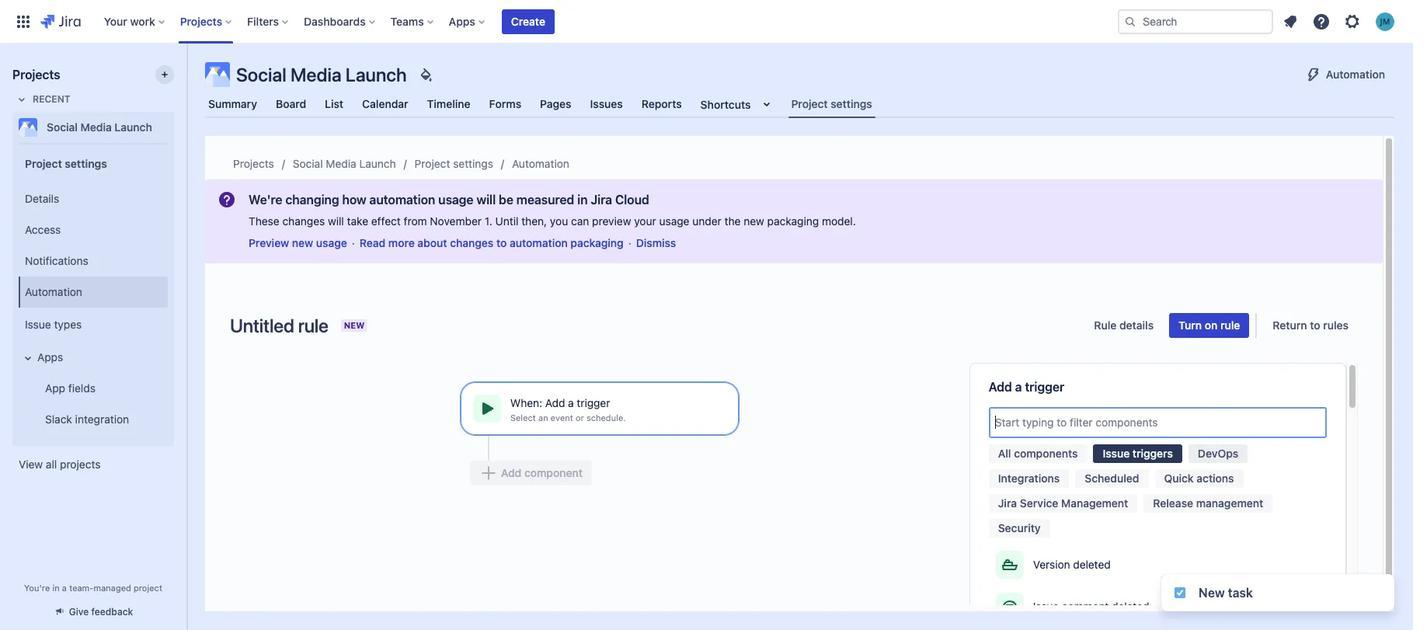 Task type: vqa. For each thing, say whether or not it's contained in the screenshot.
integration at the left of page
yes



Task type: describe. For each thing, give the bounding box(es) containing it.
1 horizontal spatial project
[[415, 157, 450, 170]]

0 vertical spatial add
[[989, 380, 1013, 394]]

preview new usage button
[[249, 236, 347, 251]]

board
[[276, 97, 306, 110]]

automation link for project settings
[[512, 155, 570, 173]]

1 vertical spatial in
[[52, 583, 60, 593]]

jira service management
[[999, 497, 1129, 510]]

1 vertical spatial launch
[[115, 120, 152, 134]]

take
[[347, 215, 368, 228]]

under
[[693, 215, 722, 228]]

timeline link
[[424, 90, 474, 118]]

sidebar navigation image
[[169, 62, 204, 93]]

issue types
[[25, 318, 82, 331]]

give feedback
[[69, 606, 133, 618]]

reports
[[642, 97, 682, 110]]

team-
[[69, 583, 94, 593]]

version
[[1034, 558, 1071, 571]]

forms
[[489, 97, 522, 110]]

view all projects
[[19, 458, 101, 471]]

return
[[1273, 319, 1308, 332]]

your profile and settings image
[[1376, 12, 1395, 31]]

all components
[[999, 447, 1078, 460]]

how
[[342, 193, 367, 207]]

2 vertical spatial social media launch
[[293, 157, 396, 170]]

collapse recent projects image
[[12, 90, 31, 109]]

management
[[1062, 497, 1129, 510]]

jira inside "we're changing how automation usage will be measured in jira cloud these changes will take effect from november 1. until then, you can preview your usage under the new packaging model."
[[591, 193, 612, 207]]

0 horizontal spatial project
[[25, 157, 62, 170]]

changing
[[286, 193, 339, 207]]

scheduled button
[[1076, 469, 1149, 488]]

apps button
[[444, 9, 491, 34]]

untitled rule
[[230, 315, 329, 337]]

calendar link
[[359, 90, 412, 118]]

about
[[418, 236, 447, 249]]

packaging inside "we're changing how automation usage will be measured in jira cloud these changes will take effect from november 1. until then, you can preview your usage under the new packaging model."
[[768, 215, 819, 228]]

work
[[130, 14, 155, 28]]

be
[[499, 193, 514, 207]]

notifications link
[[19, 246, 168, 277]]

list link
[[322, 90, 347, 118]]

devops
[[1198, 447, 1239, 460]]

security button
[[989, 519, 1051, 538]]

2 horizontal spatial project
[[792, 97, 828, 110]]

turn on rule button
[[1170, 313, 1250, 338]]

group containing details
[[16, 179, 168, 440]]

types
[[54, 318, 82, 331]]

your work
[[104, 14, 155, 28]]

details link
[[19, 183, 168, 215]]

add inside when: add a trigger select an event or schedule.
[[545, 396, 565, 409]]

usage inside button
[[316, 236, 347, 249]]

management
[[1197, 497, 1264, 510]]

0 vertical spatial media
[[291, 64, 342, 85]]

comment
[[1062, 600, 1109, 613]]

settings image
[[1344, 12, 1362, 31]]

we're changing how automation usage will be measured in jira cloud these changes will take effect from november 1. until then, you can preview your usage under the new packaging model.
[[249, 193, 856, 228]]

1 horizontal spatial social
[[236, 64, 287, 85]]

automation image
[[1305, 65, 1323, 84]]

release management button
[[1144, 494, 1273, 513]]

dismiss button
[[636, 236, 676, 251]]

to inside read more about changes to automation packaging button
[[497, 236, 507, 249]]

task icon image
[[1174, 587, 1187, 599]]

1.
[[485, 215, 493, 228]]

triggers
[[1133, 447, 1174, 460]]

Start typing to filter components field
[[991, 409, 1326, 437]]

integration
[[75, 412, 129, 426]]

read more about changes to automation packaging button
[[360, 236, 624, 251]]

issue types link
[[19, 308, 168, 342]]

search image
[[1125, 15, 1137, 28]]

preview new usage
[[249, 236, 347, 249]]

1 vertical spatial usage
[[660, 215, 690, 228]]

changes inside button
[[450, 236, 494, 249]]

untitled
[[230, 315, 294, 337]]

in inside "we're changing how automation usage will be measured in jira cloud these changes will take effect from november 1. until then, you can preview your usage under the new packaging model."
[[578, 193, 588, 207]]

issue comment deleted
[[1034, 600, 1150, 613]]

fields
[[68, 381, 96, 395]]

schedule.
[[587, 412, 626, 422]]

changes inside "we're changing how automation usage will be measured in jira cloud these changes will take effect from november 1. until then, you can preview your usage under the new packaging model."
[[283, 215, 325, 228]]

forms link
[[486, 90, 525, 118]]

automation for notifications
[[25, 285, 82, 298]]

return to rules button
[[1264, 313, 1359, 338]]

new inside "we're changing how automation usage will be measured in jira cloud these changes will take effect from november 1. until then, you can preview your usage under the new packaging model."
[[744, 215, 765, 228]]

filters
[[247, 14, 279, 28]]

jira inside button
[[999, 497, 1018, 510]]

these
[[249, 215, 280, 228]]

create project image
[[159, 68, 171, 81]]

preview
[[592, 215, 631, 228]]

quick actions
[[1165, 472, 1235, 485]]

2 vertical spatial media
[[326, 157, 357, 170]]

0 vertical spatial a
[[1016, 380, 1022, 394]]

set background color image
[[416, 65, 435, 84]]

can
[[571, 215, 589, 228]]

to inside return to rules button
[[1311, 319, 1321, 332]]

your
[[104, 14, 127, 28]]

2 horizontal spatial project settings
[[792, 97, 873, 110]]

1 horizontal spatial usage
[[438, 193, 474, 207]]

jira service management button
[[989, 494, 1138, 513]]

version deleted button
[[989, 544, 1328, 586]]

1 horizontal spatial settings
[[453, 157, 494, 170]]

app fields link
[[28, 373, 168, 404]]

automation button
[[1296, 62, 1395, 87]]

until
[[496, 215, 519, 228]]

app
[[45, 381, 65, 395]]

preview
[[249, 236, 289, 249]]

projects
[[60, 458, 101, 471]]

group containing project settings
[[16, 143, 168, 445]]

0 horizontal spatial social media launch link
[[12, 112, 168, 143]]

we're
[[249, 193, 283, 207]]

1 horizontal spatial deleted
[[1112, 600, 1150, 613]]

model.
[[822, 215, 856, 228]]

1 vertical spatial projects
[[12, 68, 60, 82]]

details
[[25, 192, 59, 205]]

filters button
[[243, 9, 295, 34]]

projects for projects link
[[233, 157, 274, 170]]

quick
[[1165, 472, 1194, 485]]

notifications image
[[1282, 12, 1300, 31]]

1 horizontal spatial project settings
[[415, 157, 494, 170]]

from
[[404, 215, 427, 228]]

return to rules
[[1273, 319, 1349, 332]]



Task type: locate. For each thing, give the bounding box(es) containing it.
dashboards
[[304, 14, 366, 28]]

1 group from the top
[[16, 143, 168, 445]]

1 vertical spatial a
[[568, 396, 574, 409]]

in right "you're"
[[52, 583, 60, 593]]

projects link
[[233, 155, 274, 173]]

trigger
[[1025, 380, 1065, 394], [577, 396, 610, 409]]

1 horizontal spatial rule
[[1221, 319, 1241, 332]]

a for trigger
[[568, 396, 574, 409]]

apps inside popup button
[[449, 14, 476, 28]]

measured
[[517, 193, 575, 207]]

automation right automation image
[[1327, 68, 1386, 81]]

0 vertical spatial automation
[[370, 193, 436, 207]]

will left be
[[477, 193, 496, 207]]

rule details
[[1095, 319, 1154, 332]]

a inside when: add a trigger select an event or schedule.
[[568, 396, 574, 409]]

all
[[46, 458, 57, 471]]

2 group from the top
[[16, 179, 168, 440]]

to down until
[[497, 236, 507, 249]]

create
[[511, 14, 546, 28]]

0 vertical spatial will
[[477, 193, 496, 207]]

recent
[[33, 93, 70, 105]]

trigger up schedule.
[[577, 396, 610, 409]]

issue triggers
[[1103, 447, 1174, 460]]

0 horizontal spatial project settings
[[25, 157, 107, 170]]

slack integration link
[[28, 404, 168, 435]]

new for new
[[344, 320, 365, 330]]

0 horizontal spatial a
[[62, 583, 67, 593]]

automation inside "we're changing how automation usage will be measured in jira cloud these changes will take effect from november 1. until then, you can preview your usage under the new packaging model."
[[370, 193, 436, 207]]

1 horizontal spatial trigger
[[1025, 380, 1065, 394]]

0 horizontal spatial in
[[52, 583, 60, 593]]

automation link for notifications
[[19, 277, 168, 308]]

new right untitled rule
[[344, 320, 365, 330]]

managed
[[94, 583, 131, 593]]

1 horizontal spatial new
[[1199, 586, 1225, 600]]

slack integration
[[45, 412, 129, 426]]

automation up from
[[370, 193, 436, 207]]

launch up how
[[359, 157, 396, 170]]

pages link
[[537, 90, 575, 118]]

service
[[1020, 497, 1059, 510]]

summary
[[208, 97, 257, 110]]

0 horizontal spatial automation
[[25, 285, 82, 298]]

notifications
[[25, 254, 88, 267]]

2 horizontal spatial settings
[[831, 97, 873, 110]]

1 horizontal spatial will
[[477, 193, 496, 207]]

automation inside button
[[1327, 68, 1386, 81]]

1 vertical spatial automation
[[510, 236, 568, 249]]

new inside preview new usage button
[[292, 236, 313, 249]]

usage up november
[[438, 193, 474, 207]]

in up can
[[578, 193, 588, 207]]

1 vertical spatial automation
[[512, 157, 570, 170]]

project
[[134, 583, 162, 593]]

jira up preview
[[591, 193, 612, 207]]

0 vertical spatial new
[[744, 215, 765, 228]]

security
[[999, 522, 1041, 535]]

0 horizontal spatial trigger
[[577, 396, 610, 409]]

jira image
[[40, 12, 81, 31], [40, 12, 81, 31]]

access link
[[19, 215, 168, 246]]

0 vertical spatial jira
[[591, 193, 612, 207]]

1 vertical spatial will
[[328, 215, 344, 228]]

1 horizontal spatial add
[[989, 380, 1013, 394]]

1 vertical spatial jira
[[999, 497, 1018, 510]]

0 horizontal spatial usage
[[316, 236, 347, 249]]

appswitcher icon image
[[14, 12, 33, 31]]

automation link
[[512, 155, 570, 173], [19, 277, 168, 308]]

actions
[[1197, 472, 1235, 485]]

to
[[497, 236, 507, 249], [1311, 319, 1321, 332]]

0 horizontal spatial packaging
[[571, 236, 624, 249]]

all
[[999, 447, 1012, 460]]

social media launch down recent
[[47, 120, 152, 134]]

0 horizontal spatial settings
[[65, 157, 107, 170]]

2 vertical spatial issue
[[1034, 600, 1060, 613]]

0 vertical spatial usage
[[438, 193, 474, 207]]

automation link up measured
[[512, 155, 570, 173]]

jira up security
[[999, 497, 1018, 510]]

issue left the types
[[25, 318, 51, 331]]

apps button
[[19, 342, 168, 373]]

new inside button
[[1199, 586, 1225, 600]]

help image
[[1313, 12, 1331, 31]]

reports link
[[639, 90, 685, 118]]

1 horizontal spatial new
[[744, 215, 765, 228]]

0 vertical spatial projects
[[180, 14, 222, 28]]

new right preview
[[292, 236, 313, 249]]

a left team-
[[62, 583, 67, 593]]

social media launch link up how
[[293, 155, 396, 173]]

1 vertical spatial packaging
[[571, 236, 624, 249]]

apps inside button
[[37, 350, 63, 363]]

projects inside dropdown button
[[180, 14, 222, 28]]

0 horizontal spatial issue
[[25, 318, 51, 331]]

0 vertical spatial launch
[[346, 64, 407, 85]]

components
[[1014, 447, 1078, 460]]

issue for issue types
[[25, 318, 51, 331]]

packaging left the model.
[[768, 215, 819, 228]]

2 vertical spatial a
[[62, 583, 67, 593]]

1 vertical spatial social media launch
[[47, 120, 152, 134]]

project up details
[[25, 157, 62, 170]]

automation link up the types
[[19, 277, 168, 308]]

your work button
[[99, 9, 171, 34]]

automation down then,
[[510, 236, 568, 249]]

project up from
[[415, 157, 450, 170]]

banner containing your work
[[0, 0, 1414, 44]]

add up event on the left
[[545, 396, 565, 409]]

task
[[1229, 586, 1254, 600]]

slack
[[45, 412, 72, 426]]

apps right teams dropdown button
[[449, 14, 476, 28]]

social down recent
[[47, 120, 78, 134]]

2 horizontal spatial a
[[1016, 380, 1022, 394]]

new left the task on the right
[[1199, 586, 1225, 600]]

0 horizontal spatial new
[[344, 320, 365, 330]]

board link
[[273, 90, 309, 118]]

usage
[[438, 193, 474, 207], [660, 215, 690, 228], [316, 236, 347, 249]]

1 horizontal spatial to
[[1311, 319, 1321, 332]]

issue for issue triggers
[[1103, 447, 1130, 460]]

0 vertical spatial new
[[344, 320, 365, 330]]

scheduled
[[1085, 472, 1140, 485]]

rule details button
[[1085, 313, 1164, 338]]

2 vertical spatial projects
[[233, 157, 274, 170]]

projects up we're
[[233, 157, 274, 170]]

all components button
[[989, 445, 1088, 463]]

2 horizontal spatial projects
[[233, 157, 274, 170]]

1 horizontal spatial issue
[[1034, 600, 1060, 613]]

1 vertical spatial new
[[1199, 586, 1225, 600]]

0 vertical spatial deleted
[[1074, 558, 1111, 571]]

0 horizontal spatial changes
[[283, 215, 325, 228]]

issue comment deleted button
[[989, 586, 1328, 628]]

usage down take
[[316, 236, 347, 249]]

projects up recent
[[12, 68, 60, 82]]

0 vertical spatial in
[[578, 193, 588, 207]]

deleted right comment
[[1112, 600, 1150, 613]]

shortcuts button
[[698, 90, 779, 118]]

0 horizontal spatial social
[[47, 120, 78, 134]]

pages
[[540, 97, 572, 110]]

0 vertical spatial social media launch
[[236, 64, 407, 85]]

1 horizontal spatial automation
[[510, 236, 568, 249]]

access
[[25, 223, 61, 236]]

social media launch link down recent
[[12, 112, 168, 143]]

view
[[19, 458, 43, 471]]

0 vertical spatial automation
[[1327, 68, 1386, 81]]

rule inside button
[[1221, 319, 1241, 332]]

automation up measured
[[512, 157, 570, 170]]

1 horizontal spatial projects
[[180, 14, 222, 28]]

expand image
[[19, 349, 37, 368]]

0 horizontal spatial jira
[[591, 193, 612, 207]]

deleted right version at right
[[1074, 558, 1111, 571]]

1 vertical spatial social media launch link
[[293, 155, 396, 173]]

tab list containing summary
[[196, 90, 1404, 118]]

feedback
[[91, 606, 133, 618]]

packaging down preview
[[571, 236, 624, 249]]

in
[[578, 193, 588, 207], [52, 583, 60, 593]]

a up all components
[[1016, 380, 1022, 394]]

or
[[576, 412, 584, 422]]

teams button
[[386, 9, 440, 34]]

projects for projects dropdown button
[[180, 14, 222, 28]]

2 vertical spatial automation
[[25, 285, 82, 298]]

give feedback button
[[44, 599, 142, 625]]

primary element
[[9, 0, 1118, 43]]

will
[[477, 193, 496, 207], [328, 215, 344, 228]]

1 horizontal spatial in
[[578, 193, 588, 207]]

media up how
[[326, 157, 357, 170]]

2 vertical spatial launch
[[359, 157, 396, 170]]

projects
[[180, 14, 222, 28], [12, 68, 60, 82], [233, 157, 274, 170]]

social up summary
[[236, 64, 287, 85]]

1 horizontal spatial a
[[568, 396, 574, 409]]

media up details link at the top left
[[81, 120, 112, 134]]

jira
[[591, 193, 612, 207], [999, 497, 1018, 510]]

1 vertical spatial changes
[[450, 236, 494, 249]]

apps up app
[[37, 350, 63, 363]]

will left take
[[328, 215, 344, 228]]

project right shortcuts "dropdown button" on the top
[[792, 97, 828, 110]]

0 horizontal spatial deleted
[[1074, 558, 1111, 571]]

release management
[[1154, 497, 1264, 510]]

0 horizontal spatial new
[[292, 236, 313, 249]]

1 horizontal spatial social media launch link
[[293, 155, 396, 173]]

automation inside 'group'
[[25, 285, 82, 298]]

trigger inside when: add a trigger select an event or schedule.
[[577, 396, 610, 409]]

0 horizontal spatial automation link
[[19, 277, 168, 308]]

__new__trigger image
[[478, 399, 497, 418]]

to left the rules
[[1311, 319, 1321, 332]]

list
[[325, 97, 344, 110]]

automation inside button
[[510, 236, 568, 249]]

tab list
[[196, 90, 1404, 118]]

usage up dismiss
[[660, 215, 690, 228]]

1 vertical spatial new
[[292, 236, 313, 249]]

an
[[539, 412, 548, 422]]

you're
[[24, 583, 50, 593]]

social up changing
[[293, 157, 323, 170]]

more
[[389, 236, 415, 249]]

projects right the work
[[180, 14, 222, 28]]

add to starred image
[[169, 118, 188, 137]]

1 vertical spatial trigger
[[577, 396, 610, 409]]

packaging inside read more about changes to automation packaging button
[[571, 236, 624, 249]]

packaging
[[768, 215, 819, 228], [571, 236, 624, 249]]

social media launch up list
[[236, 64, 407, 85]]

Search field
[[1118, 9, 1274, 34]]

social media launch
[[236, 64, 407, 85], [47, 120, 152, 134], [293, 157, 396, 170]]

changes up the preview new usage at the left of the page
[[283, 215, 325, 228]]

you're in a team-managed project
[[24, 583, 162, 593]]

0 horizontal spatial add
[[545, 396, 565, 409]]

new task button
[[1162, 574, 1395, 612]]

1 vertical spatial to
[[1311, 319, 1321, 332]]

0 horizontal spatial to
[[497, 236, 507, 249]]

1 vertical spatial issue
[[1103, 447, 1130, 460]]

integrations button
[[989, 469, 1070, 488]]

event
[[551, 412, 573, 422]]

1 vertical spatial media
[[81, 120, 112, 134]]

rule right untitled
[[298, 315, 329, 337]]

launch left add to starred image
[[115, 120, 152, 134]]

0 horizontal spatial rule
[[298, 315, 329, 337]]

apps
[[449, 14, 476, 28], [37, 350, 63, 363]]

launch up calendar
[[346, 64, 407, 85]]

new
[[344, 320, 365, 330], [1199, 586, 1225, 600]]

2 vertical spatial social
[[293, 157, 323, 170]]

view all projects link
[[12, 451, 174, 479]]

0 vertical spatial social
[[236, 64, 287, 85]]

2 horizontal spatial usage
[[660, 215, 690, 228]]

launch
[[346, 64, 407, 85], [115, 120, 152, 134], [359, 157, 396, 170]]

0 horizontal spatial apps
[[37, 350, 63, 363]]

add up all
[[989, 380, 1013, 394]]

give
[[69, 606, 89, 618]]

0 vertical spatial changes
[[283, 215, 325, 228]]

banner
[[0, 0, 1414, 44]]

integrations
[[999, 472, 1060, 485]]

new for new task
[[1199, 586, 1225, 600]]

0 vertical spatial trigger
[[1025, 380, 1065, 394]]

1 vertical spatial social
[[47, 120, 78, 134]]

1 horizontal spatial automation link
[[512, 155, 570, 173]]

1 vertical spatial add
[[545, 396, 565, 409]]

read
[[360, 236, 386, 249]]

media up list
[[291, 64, 342, 85]]

rule
[[1095, 319, 1117, 332]]

a up event on the left
[[568, 396, 574, 409]]

devops button
[[1189, 445, 1248, 463]]

1 vertical spatial automation link
[[19, 277, 168, 308]]

social media launch up how
[[293, 157, 396, 170]]

new task
[[1199, 586, 1254, 600]]

0 horizontal spatial automation
[[370, 193, 436, 207]]

2 horizontal spatial social
[[293, 157, 323, 170]]

group
[[16, 143, 168, 445], [16, 179, 168, 440]]

automation for project settings
[[512, 157, 570, 170]]

media
[[291, 64, 342, 85], [81, 120, 112, 134], [326, 157, 357, 170]]

changes down november
[[450, 236, 494, 249]]

2 vertical spatial usage
[[316, 236, 347, 249]]

issue for issue comment deleted
[[1034, 600, 1060, 613]]

new right the
[[744, 215, 765, 228]]

0 vertical spatial apps
[[449, 14, 476, 28]]

when: add a trigger select an event or schedule.
[[511, 396, 626, 422]]

automation
[[1327, 68, 1386, 81], [512, 157, 570, 170], [25, 285, 82, 298]]

issue up scheduled on the bottom right
[[1103, 447, 1130, 460]]

automation down the "notifications" at the top of the page
[[25, 285, 82, 298]]

issue left comment
[[1034, 600, 1060, 613]]

0 vertical spatial social media launch link
[[12, 112, 168, 143]]

trigger up components
[[1025, 380, 1065, 394]]

rule right on
[[1221, 319, 1241, 332]]

issue inside button
[[1103, 447, 1130, 460]]

1 horizontal spatial changes
[[450, 236, 494, 249]]

0 vertical spatial to
[[497, 236, 507, 249]]

turn on rule
[[1179, 319, 1241, 332]]

2 horizontal spatial issue
[[1103, 447, 1130, 460]]

issue inside button
[[1034, 600, 1060, 613]]

a for team-
[[62, 583, 67, 593]]

0 horizontal spatial projects
[[12, 68, 60, 82]]

project settings
[[792, 97, 873, 110], [25, 157, 107, 170], [415, 157, 494, 170]]



